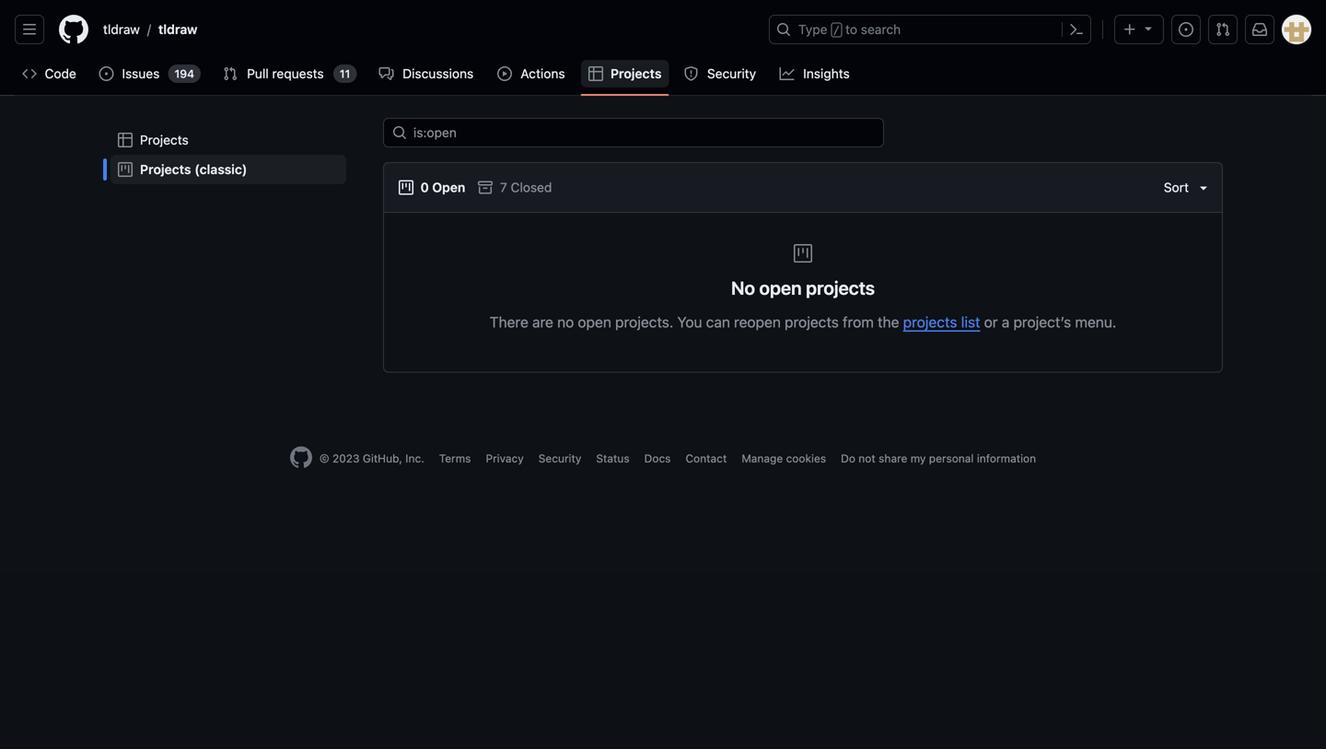 Task type: locate. For each thing, give the bounding box(es) containing it.
closed
[[511, 180, 552, 195]]

(classic)
[[195, 162, 247, 177]]

terms link
[[439, 452, 471, 465]]

Search projects text field
[[383, 118, 885, 147]]

projects
[[806, 277, 875, 299], [785, 313, 839, 331], [904, 313, 958, 331]]

0 vertical spatial open
[[760, 277, 802, 299]]

tldraw
[[103, 22, 140, 37], [158, 22, 198, 37]]

/ for type
[[834, 24, 840, 37]]

projects (classic) link
[[111, 155, 346, 184]]

0 open
[[417, 180, 466, 195]]

0
[[421, 180, 429, 195]]

open
[[760, 277, 802, 299], [578, 313, 612, 331]]

git pull request image left notifications icon
[[1216, 22, 1231, 37]]

1 horizontal spatial git pull request image
[[1216, 22, 1231, 37]]

194
[[175, 67, 194, 80]]

open right the no
[[760, 277, 802, 299]]

list
[[962, 313, 981, 331]]

do not share my personal information button
[[841, 450, 1037, 467]]

0 horizontal spatial table image
[[118, 133, 133, 147]]

0 horizontal spatial tldraw
[[103, 22, 140, 37]]

type / to search
[[799, 22, 901, 37]]

0 vertical spatial security
[[708, 66, 757, 81]]

archive image
[[478, 180, 493, 195]]

projects
[[611, 66, 662, 81], [140, 132, 189, 147], [140, 162, 191, 177]]

privacy link
[[486, 452, 524, 465]]

1 horizontal spatial open
[[760, 277, 802, 299]]

0 horizontal spatial issue opened image
[[99, 66, 114, 81]]

1 tldraw from the left
[[103, 22, 140, 37]]

0 vertical spatial git pull request image
[[1216, 22, 1231, 37]]

menu.
[[1076, 313, 1117, 331]]

security link left graph icon
[[677, 60, 765, 88]]

issue opened image
[[1179, 22, 1194, 37], [99, 66, 114, 81]]

project image
[[118, 162, 133, 177], [399, 180, 414, 195]]

code
[[45, 66, 76, 81]]

projects left the shield icon
[[611, 66, 662, 81]]

tldraw link
[[96, 15, 147, 44], [151, 15, 205, 44]]

0 horizontal spatial git pull request image
[[223, 66, 238, 81]]

you
[[678, 313, 703, 331]]

0 vertical spatial table image
[[589, 66, 603, 81]]

/
[[147, 22, 151, 37], [834, 24, 840, 37]]

are
[[533, 313, 554, 331]]

0 vertical spatial list
[[96, 15, 758, 44]]

0 horizontal spatial security link
[[539, 452, 582, 465]]

table image
[[589, 66, 603, 81], [118, 133, 133, 147]]

list up discussions link
[[96, 15, 758, 44]]

sort button
[[1165, 178, 1212, 197]]

tldraw link right homepage icon on the top left of the page
[[96, 15, 147, 44]]

pull requests
[[247, 66, 324, 81]]

projects up projects (classic)
[[140, 132, 189, 147]]

7 closed link
[[478, 178, 552, 197]]

list containing tldraw / tldraw
[[96, 15, 758, 44]]

inc.
[[406, 452, 425, 465]]

2 tldraw from the left
[[158, 22, 198, 37]]

0 horizontal spatial security
[[539, 452, 582, 465]]

play image
[[498, 66, 512, 81]]

1 horizontal spatial security
[[708, 66, 757, 81]]

tldraw link up 194
[[151, 15, 205, 44]]

1 vertical spatial security link
[[539, 452, 582, 465]]

projects link
[[581, 60, 669, 88], [111, 125, 346, 155]]

1 vertical spatial list
[[103, 118, 354, 192]]

tldraw up 194
[[158, 22, 198, 37]]

/ for tldraw
[[147, 22, 151, 37]]

security link
[[677, 60, 765, 88], [539, 452, 582, 465]]

1 horizontal spatial tldraw link
[[151, 15, 205, 44]]

0 horizontal spatial tldraw link
[[96, 15, 147, 44]]

1 vertical spatial open
[[578, 313, 612, 331]]

security left status on the bottom left of page
[[539, 452, 582, 465]]

1 vertical spatial projects
[[140, 132, 189, 147]]

1 tldraw link from the left
[[96, 15, 147, 44]]

1 vertical spatial issue opened image
[[99, 66, 114, 81]]

issue opened image right triangle down icon at the right of page
[[1179, 22, 1194, 37]]

security link left status on the bottom left of page
[[539, 452, 582, 465]]

security
[[708, 66, 757, 81], [539, 452, 582, 465]]

/ inside tldraw / tldraw
[[147, 22, 151, 37]]

list containing projects
[[103, 118, 354, 192]]

projects link up (classic)
[[111, 125, 346, 155]]

discussions link
[[372, 60, 483, 88]]

0 horizontal spatial projects link
[[111, 125, 346, 155]]

code image
[[22, 66, 37, 81]]

projects left (classic)
[[140, 162, 191, 177]]

1 horizontal spatial issue opened image
[[1179, 22, 1194, 37]]

projects link up the search projects text field
[[581, 60, 669, 88]]

0 horizontal spatial /
[[147, 22, 151, 37]]

/ up issues
[[147, 22, 151, 37]]

security right the shield icon
[[708, 66, 757, 81]]

1 horizontal spatial table image
[[589, 66, 603, 81]]

project image left projects (classic)
[[118, 162, 133, 177]]

issue opened image left issues
[[99, 66, 114, 81]]

/ left to
[[834, 24, 840, 37]]

issue opened image for rightmost git pull request image
[[1179, 22, 1194, 37]]

git pull request image
[[1216, 22, 1231, 37], [223, 66, 238, 81]]

can
[[706, 313, 731, 331]]

status link
[[597, 452, 630, 465]]

projects list link
[[904, 313, 981, 331]]

0 vertical spatial issue opened image
[[1179, 22, 1194, 37]]

issues
[[122, 66, 160, 81]]

open right no
[[578, 313, 612, 331]]

cookies
[[787, 452, 827, 465]]

plus image
[[1123, 22, 1138, 37]]

manage cookies
[[742, 452, 827, 465]]

0 horizontal spatial project image
[[118, 162, 133, 177]]

tldraw right homepage icon on the top left of the page
[[103, 22, 140, 37]]

projects.
[[616, 313, 674, 331]]

0 vertical spatial projects
[[611, 66, 662, 81]]

0 vertical spatial security link
[[677, 60, 765, 88]]

search image
[[393, 125, 407, 140]]

git pull request image left pull on the top
[[223, 66, 238, 81]]

/ inside type / to search
[[834, 24, 840, 37]]

1 vertical spatial project image
[[399, 180, 414, 195]]

1 horizontal spatial projects link
[[581, 60, 669, 88]]

table image right actions
[[589, 66, 603, 81]]

table image down issues
[[118, 133, 133, 147]]

not
[[859, 452, 876, 465]]

0 vertical spatial projects link
[[581, 60, 669, 88]]

1 horizontal spatial /
[[834, 24, 840, 37]]

actions link
[[490, 60, 574, 88]]

0 vertical spatial project image
[[118, 162, 133, 177]]

0 horizontal spatial open
[[578, 313, 612, 331]]

project image left the 0
[[399, 180, 414, 195]]

insights
[[804, 66, 850, 81]]

list
[[96, 15, 758, 44], [103, 118, 354, 192]]

1 horizontal spatial tldraw
[[158, 22, 198, 37]]

list down pull on the top
[[103, 118, 354, 192]]

projects for the bottom the projects link
[[140, 132, 189, 147]]

1 horizontal spatial project image
[[399, 180, 414, 195]]

notifications image
[[1253, 22, 1268, 37]]

issue opened image for bottommost git pull request image
[[99, 66, 114, 81]]

from
[[843, 313, 874, 331]]



Task type: vqa. For each thing, say whether or not it's contained in the screenshot.
from in the top right of the page
yes



Task type: describe. For each thing, give the bounding box(es) containing it.
shield image
[[684, 66, 699, 81]]

7
[[500, 180, 507, 195]]

personal
[[930, 452, 974, 465]]

2 tldraw link from the left
[[151, 15, 205, 44]]

triangle down image
[[1142, 21, 1156, 35]]

manage
[[742, 452, 783, 465]]

reopen
[[734, 313, 781, 331]]

pull
[[247, 66, 269, 81]]

discussions
[[403, 66, 474, 81]]

1 vertical spatial git pull request image
[[223, 66, 238, 81]]

projects (classic)
[[140, 162, 247, 177]]

homepage image
[[290, 446, 312, 469]]

projects left list
[[904, 313, 958, 331]]

©
[[320, 452, 329, 465]]

project image
[[792, 242, 815, 264]]

code link
[[15, 60, 84, 88]]

github,
[[363, 452, 403, 465]]

project's
[[1014, 313, 1072, 331]]

there
[[490, 313, 529, 331]]

a
[[1002, 313, 1010, 331]]

my
[[911, 452, 926, 465]]

do not share my personal information
[[841, 452, 1037, 465]]

contact
[[686, 452, 727, 465]]

1 vertical spatial table image
[[118, 133, 133, 147]]

0 open link
[[399, 178, 466, 197]]

the
[[878, 313, 900, 331]]

search
[[861, 22, 901, 37]]

manage cookies button
[[742, 450, 827, 467]]

sort
[[1165, 180, 1190, 195]]

projects up "from" on the right top
[[806, 277, 875, 299]]

open
[[432, 180, 466, 195]]

docs link
[[645, 452, 671, 465]]

type
[[799, 22, 828, 37]]

do
[[841, 452, 856, 465]]

1 vertical spatial security
[[539, 452, 582, 465]]

1 vertical spatial projects link
[[111, 125, 346, 155]]

Projects search field
[[383, 118, 1224, 147]]

no
[[558, 313, 574, 331]]

homepage image
[[59, 15, 88, 44]]

1 horizontal spatial security link
[[677, 60, 765, 88]]

projects for the projects link to the right
[[611, 66, 662, 81]]

2 vertical spatial projects
[[140, 162, 191, 177]]

there are no open projects. you can reopen             projects from the projects list or a project's menu.
[[490, 313, 1117, 331]]

terms
[[439, 452, 471, 465]]

to
[[846, 22, 858, 37]]

comment discussion image
[[379, 66, 394, 81]]

project image inside 0 open link
[[399, 180, 414, 195]]

or
[[985, 313, 998, 331]]

© 2023 github, inc.
[[320, 452, 425, 465]]

tldraw / tldraw
[[103, 22, 198, 37]]

2023
[[333, 452, 360, 465]]

no open projects
[[732, 277, 875, 299]]

requests
[[272, 66, 324, 81]]

triangle down image
[[1197, 180, 1212, 195]]

status
[[597, 452, 630, 465]]

insights link
[[773, 60, 859, 88]]

privacy
[[486, 452, 524, 465]]

11
[[340, 67, 350, 80]]

projects down no open projects
[[785, 313, 839, 331]]

7 closed
[[497, 180, 552, 195]]

graph image
[[780, 66, 795, 81]]

share
[[879, 452, 908, 465]]

command palette image
[[1070, 22, 1084, 37]]

contact link
[[686, 452, 727, 465]]

no
[[732, 277, 755, 299]]

information
[[977, 452, 1037, 465]]

actions
[[521, 66, 565, 81]]

docs
[[645, 452, 671, 465]]



